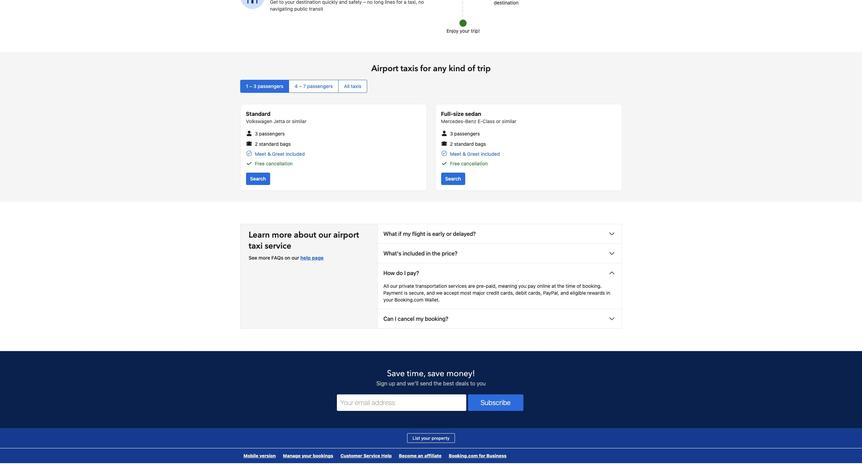 Task type: describe. For each thing, give the bounding box(es) containing it.
cancellation for sedan
[[461, 161, 488, 167]]

paid,
[[486, 283, 497, 289]]

time
[[566, 283, 575, 289]]

standard
[[246, 111, 271, 117]]

passengers down "benz"
[[454, 131, 480, 137]]

eligible
[[570, 290, 586, 296]]

all our private transportation services are pre-paid, meaning you pay online at the time of booking. payment is secure, and we accept most major credit cards, debit cards, paypal, and eligible rewards in your booking.com wallet.
[[383, 283, 610, 303]]

booking.com for business link
[[445, 449, 510, 464]]

1 vertical spatial more
[[259, 255, 270, 261]]

what if my flight is early or delayed?
[[383, 231, 476, 237]]

destination
[[296, 0, 321, 5]]

do
[[396, 270, 403, 276]]

at
[[552, 283, 556, 289]]

3 passengers for size
[[450, 131, 480, 137]]

booking.
[[583, 283, 602, 289]]

2 cards, from the left
[[528, 290, 542, 296]]

& for volkswagen
[[267, 151, 271, 157]]

time,
[[407, 368, 426, 380]]

save
[[387, 368, 405, 380]]

Your email address email field
[[337, 395, 466, 411]]

can i cancel my booking? button
[[378, 309, 622, 329]]

passengers down jetta
[[259, 131, 285, 137]]

what
[[383, 231, 397, 237]]

4
[[295, 83, 298, 89]]

search button for size
[[441, 173, 465, 185]]

can
[[383, 316, 394, 322]]

payment
[[383, 290, 403, 296]]

booking.com inside all our private transportation services are pre-paid, meaning you pay online at the time of booking. payment is secure, and we accept most major credit cards, debit cards, paypal, and eligible rewards in your booking.com wallet.
[[395, 297, 423, 303]]

pay
[[528, 283, 536, 289]]

become an affiliate link
[[395, 449, 445, 464]]

help
[[381, 453, 392, 459]]

money!
[[447, 368, 475, 380]]

greet for sedan
[[467, 151, 480, 157]]

and down time
[[561, 290, 569, 296]]

is inside all our private transportation services are pre-paid, meaning you pay online at the time of booking. payment is secure, and we accept most major credit cards, debit cards, paypal, and eligible rewards in your booking.com wallet.
[[404, 290, 408, 296]]

the inside dropdown button
[[432, 251, 440, 257]]

debit
[[516, 290, 527, 296]]

benz
[[465, 119, 476, 124]]

all for all taxis
[[344, 83, 350, 89]]

or inside the full-size sedan mercedes-benz e-class or similar
[[496, 119, 501, 124]]

and inside save time, save money! sign up and we'll send the best deals to you
[[397, 381, 406, 387]]

free cancellation for sedan
[[450, 161, 488, 167]]

price?
[[442, 251, 458, 257]]

private
[[399, 283, 414, 289]]

we
[[436, 290, 443, 296]]

all taxis
[[344, 83, 361, 89]]

taxis for all
[[351, 83, 361, 89]]

navigation containing mobile version
[[240, 449, 510, 464]]

1 vertical spatial for
[[420, 63, 431, 75]]

flight
[[412, 231, 425, 237]]

best
[[443, 381, 454, 387]]

sedan
[[465, 111, 481, 117]]

any
[[433, 63, 447, 75]]

0 vertical spatial of
[[468, 63, 475, 75]]

or inside 'standard volkswagen jetta or similar'
[[286, 119, 291, 124]]

3 passengers for volkswagen
[[255, 131, 285, 137]]

trip
[[477, 63, 491, 75]]

meet & greet included for jetta
[[255, 151, 305, 157]]

save
[[428, 368, 444, 380]]

is inside dropdown button
[[427, 231, 431, 237]]

faqs
[[271, 255, 283, 261]]

what's included in the price? button
[[378, 244, 622, 263]]

airport
[[371, 63, 398, 75]]

delayed?
[[453, 231, 476, 237]]

meet for volkswagen
[[255, 151, 266, 157]]

manage your bookings
[[283, 453, 333, 459]]

navigating
[[270, 6, 293, 12]]

similar inside the full-size sedan mercedes-benz e-class or similar
[[502, 119, 516, 124]]

learn
[[249, 230, 270, 241]]

save time, save money! sign up and we'll send the best deals to you
[[376, 368, 486, 387]]

2 no from the left
[[418, 0, 424, 5]]

how
[[383, 270, 395, 276]]

full-size sedan mercedes-benz e-class or similar
[[441, 111, 516, 124]]

online
[[537, 283, 550, 289]]

service
[[265, 241, 291, 252]]

booking.com for business
[[449, 453, 507, 459]]

you inside all our private transportation services are pre-paid, meaning you pay online at the time of booking. payment is secure, and we accept most major credit cards, debit cards, paypal, and eligible rewards in your booking.com wallet.
[[518, 283, 527, 289]]

passengers right the 1
[[258, 83, 283, 89]]

page
[[312, 255, 324, 261]]

airport
[[333, 230, 359, 241]]

mobile version link
[[240, 449, 279, 464]]

what's
[[383, 251, 401, 257]]

– inside get to your destination quickly and safely – no long lines for a taxi, no navigating public transit
[[363, 0, 366, 5]]

included inside dropdown button
[[403, 251, 425, 257]]

meaning
[[498, 283, 517, 289]]

mobile
[[244, 453, 258, 459]]

and down the transportation
[[427, 290, 435, 296]]

standard for size
[[454, 141, 474, 147]]

manage your bookings link
[[280, 449, 337, 464]]

e-
[[478, 119, 483, 124]]

wallet.
[[425, 297, 440, 303]]

to inside save time, save money! sign up and we'll send the best deals to you
[[470, 381, 475, 387]]

secure,
[[409, 290, 425, 296]]

meet & greet included for sedan
[[450, 151, 500, 157]]

most
[[460, 290, 471, 296]]

are
[[468, 283, 475, 289]]

standard volkswagen jetta or similar
[[246, 111, 306, 124]]

in inside dropdown button
[[426, 251, 431, 257]]

transit
[[309, 6, 323, 12]]

up
[[389, 381, 395, 387]]

trip!
[[471, 28, 480, 34]]

customer
[[341, 453, 362, 459]]

become an affiliate
[[399, 453, 442, 459]]

service
[[364, 453, 380, 459]]

property
[[432, 436, 450, 441]]

booking.com inside 'link'
[[449, 453, 478, 459]]

transportation
[[415, 283, 447, 289]]

accept
[[444, 290, 459, 296]]

passengers right 7
[[307, 83, 333, 89]]

learn more about our airport taxi service see more faqs on our help page
[[249, 230, 359, 261]]

public
[[294, 6, 308, 12]]

my inside dropdown button
[[416, 316, 424, 322]]

7
[[303, 83, 306, 89]]

the inside all our private transportation services are pre-paid, meaning you pay online at the time of booking. payment is secure, and we accept most major credit cards, debit cards, paypal, and eligible rewards in your booking.com wallet.
[[557, 283, 565, 289]]

our inside all our private transportation services are pre-paid, meaning you pay online at the time of booking. payment is secure, and we accept most major credit cards, debit cards, paypal, and eligible rewards in your booking.com wallet.
[[390, 283, 398, 289]]

included for jetta
[[286, 151, 305, 157]]

& for size
[[463, 151, 466, 157]]



Task type: locate. For each thing, give the bounding box(es) containing it.
2 horizontal spatial –
[[363, 0, 366, 5]]

my
[[403, 231, 411, 237], [416, 316, 424, 322]]

0 horizontal spatial 2 standard bags
[[255, 141, 291, 147]]

meet down volkswagen
[[255, 151, 266, 157]]

0 vertical spatial taxis
[[401, 63, 418, 75]]

2 standard from the left
[[454, 141, 474, 147]]

no right taxi,
[[418, 0, 424, 5]]

1 no from the left
[[367, 0, 373, 5]]

list
[[413, 436, 420, 441]]

1 horizontal spatial to
[[470, 381, 475, 387]]

0 horizontal spatial meet & greet included
[[255, 151, 305, 157]]

4 – 7 passengers
[[295, 83, 333, 89]]

1 search from the left
[[250, 176, 266, 182]]

list your property link
[[407, 434, 455, 443]]

1 horizontal spatial greet
[[467, 151, 480, 157]]

2 vertical spatial the
[[434, 381, 442, 387]]

similar
[[292, 119, 306, 124], [502, 119, 516, 124]]

1 standard from the left
[[259, 141, 279, 147]]

1 vertical spatial i
[[395, 316, 396, 322]]

or right early
[[446, 231, 452, 237]]

0 horizontal spatial in
[[426, 251, 431, 257]]

2 standard bags for jetta
[[255, 141, 291, 147]]

pre-
[[476, 283, 486, 289]]

1 horizontal spatial you
[[518, 283, 527, 289]]

your right the manage
[[302, 453, 312, 459]]

1 horizontal spatial all
[[383, 283, 389, 289]]

2 down mercedes-
[[450, 141, 453, 147]]

taxis inside the sort results by element
[[351, 83, 361, 89]]

greet down "benz"
[[467, 151, 480, 157]]

1 horizontal spatial meet & greet included
[[450, 151, 500, 157]]

send
[[420, 381, 432, 387]]

free cancellation
[[255, 161, 293, 167], [450, 161, 488, 167]]

2 greet from the left
[[467, 151, 480, 157]]

3 inside the sort results by element
[[253, 83, 256, 89]]

all up payment
[[383, 283, 389, 289]]

1 vertical spatial to
[[470, 381, 475, 387]]

0 horizontal spatial &
[[267, 151, 271, 157]]

2 vertical spatial our
[[390, 283, 398, 289]]

bags for jetta
[[280, 141, 291, 147]]

1 horizontal spatial my
[[416, 316, 424, 322]]

can i cancel my booking?
[[383, 316, 448, 322]]

bags for sedan
[[475, 141, 486, 147]]

1 cards, from the left
[[501, 290, 514, 296]]

in
[[426, 251, 431, 257], [606, 290, 610, 296]]

0 horizontal spatial similar
[[292, 119, 306, 124]]

your up navigating
[[285, 0, 295, 5]]

1 free from the left
[[255, 161, 265, 167]]

2 2 from the left
[[450, 141, 453, 147]]

get
[[270, 0, 278, 5]]

2 horizontal spatial for
[[479, 453, 485, 459]]

volkswagen
[[246, 119, 272, 124]]

customer service help
[[341, 453, 392, 459]]

for inside 'link'
[[479, 453, 485, 459]]

taxi,
[[408, 0, 417, 5]]

i right can
[[395, 316, 396, 322]]

to up navigating
[[279, 0, 284, 5]]

– right safely
[[363, 0, 366, 5]]

1 3 passengers from the left
[[255, 131, 285, 137]]

major
[[473, 290, 485, 296]]

0 horizontal spatial i
[[395, 316, 396, 322]]

1 search button from the left
[[246, 173, 270, 185]]

1 horizontal spatial free
[[450, 161, 460, 167]]

list your property
[[413, 436, 450, 441]]

2 bags from the left
[[475, 141, 486, 147]]

1 free cancellation from the left
[[255, 161, 293, 167]]

1 vertical spatial the
[[557, 283, 565, 289]]

1 vertical spatial of
[[577, 283, 581, 289]]

to right deals
[[470, 381, 475, 387]]

1 horizontal spatial i
[[404, 270, 406, 276]]

cancellation for jetta
[[266, 161, 293, 167]]

for left a
[[396, 0, 403, 5]]

1 booking airport taxi image from the left
[[240, 0, 265, 9]]

your left trip!
[[460, 28, 470, 34]]

mercedes-
[[441, 119, 465, 124]]

2 down volkswagen
[[255, 141, 258, 147]]

0 horizontal spatial search
[[250, 176, 266, 182]]

3 passengers down "benz"
[[450, 131, 480, 137]]

1 vertical spatial you
[[477, 381, 486, 387]]

1 similar from the left
[[292, 119, 306, 124]]

meet & greet included down jetta
[[255, 151, 305, 157]]

you up debit
[[518, 283, 527, 289]]

our up payment
[[390, 283, 398, 289]]

booking.com
[[395, 297, 423, 303], [449, 453, 478, 459]]

1 horizontal spatial 3 passengers
[[450, 131, 480, 137]]

is down private
[[404, 290, 408, 296]]

on
[[285, 255, 290, 261]]

and right up
[[397, 381, 406, 387]]

your inside all our private transportation services are pre-paid, meaning you pay online at the time of booking. payment is secure, and we accept most major credit cards, debit cards, paypal, and eligible rewards in your booking.com wallet.
[[383, 297, 393, 303]]

the inside save time, save money! sign up and we'll send the best deals to you
[[434, 381, 442, 387]]

i right do at bottom left
[[404, 270, 406, 276]]

all inside all our private transportation services are pre-paid, meaning you pay online at the time of booking. payment is secure, and we accept most major credit cards, debit cards, paypal, and eligible rewards in your booking.com wallet.
[[383, 283, 389, 289]]

you right deals
[[477, 381, 486, 387]]

0 horizontal spatial meet
[[255, 151, 266, 157]]

1 horizontal spatial our
[[318, 230, 331, 241]]

included
[[286, 151, 305, 157], [481, 151, 500, 157], [403, 251, 425, 257]]

similar inside 'standard volkswagen jetta or similar'
[[292, 119, 306, 124]]

greet for jetta
[[272, 151, 284, 157]]

2 standard bags
[[255, 141, 291, 147], [450, 141, 486, 147]]

2 cancellation from the left
[[461, 161, 488, 167]]

or right jetta
[[286, 119, 291, 124]]

1 horizontal spatial more
[[272, 230, 292, 241]]

0 horizontal spatial bags
[[280, 141, 291, 147]]

similar right jetta
[[292, 119, 306, 124]]

2 standard bags down jetta
[[255, 141, 291, 147]]

0 vertical spatial booking.com
[[395, 297, 423, 303]]

1 horizontal spatial taxis
[[401, 63, 418, 75]]

1 horizontal spatial no
[[418, 0, 424, 5]]

my inside dropdown button
[[403, 231, 411, 237]]

bags down jetta
[[280, 141, 291, 147]]

cancellation
[[266, 161, 293, 167], [461, 161, 488, 167]]

booking.com down property
[[449, 453, 478, 459]]

0 horizontal spatial cancellation
[[266, 161, 293, 167]]

help
[[300, 255, 311, 261]]

jetta
[[274, 119, 285, 124]]

is left early
[[427, 231, 431, 237]]

search
[[250, 176, 266, 182], [445, 176, 461, 182]]

– right the 1
[[249, 83, 252, 89]]

2 free from the left
[[450, 161, 460, 167]]

0 horizontal spatial standard
[[259, 141, 279, 147]]

– left 7
[[299, 83, 302, 89]]

0 vertical spatial i
[[404, 270, 406, 276]]

no left the long
[[367, 0, 373, 5]]

more right learn
[[272, 230, 292, 241]]

2 search button from the left
[[441, 173, 465, 185]]

0 horizontal spatial our
[[292, 255, 299, 261]]

& down "benz"
[[463, 151, 466, 157]]

1 meet & greet included from the left
[[255, 151, 305, 157]]

or inside what if my flight is early or delayed? dropdown button
[[446, 231, 452, 237]]

early
[[432, 231, 445, 237]]

1 vertical spatial booking.com
[[449, 453, 478, 459]]

all for all our private transportation services are pre-paid, meaning you pay online at the time of booking. payment is secure, and we accept most major credit cards, debit cards, paypal, and eligible rewards in your booking.com wallet.
[[383, 283, 389, 289]]

what if my flight is early or delayed? button
[[378, 224, 622, 244]]

my right if
[[403, 231, 411, 237]]

taxis for airport
[[401, 63, 418, 75]]

in right rewards
[[606, 290, 610, 296]]

1 horizontal spatial cancellation
[[461, 161, 488, 167]]

1 horizontal spatial similar
[[502, 119, 516, 124]]

1 vertical spatial is
[[404, 290, 408, 296]]

1 horizontal spatial in
[[606, 290, 610, 296]]

for left business at the bottom
[[479, 453, 485, 459]]

for inside get to your destination quickly and safely – no long lines for a taxi, no navigating public transit
[[396, 0, 403, 5]]

3 down mercedes-
[[450, 131, 453, 137]]

0 horizontal spatial is
[[404, 290, 408, 296]]

0 horizontal spatial for
[[396, 0, 403, 5]]

0 vertical spatial in
[[426, 251, 431, 257]]

&
[[267, 151, 271, 157], [463, 151, 466, 157]]

& down volkswagen
[[267, 151, 271, 157]]

our right on
[[292, 255, 299, 261]]

0 vertical spatial for
[[396, 0, 403, 5]]

in down what if my flight is early or delayed?
[[426, 251, 431, 257]]

my right cancel
[[416, 316, 424, 322]]

1 horizontal spatial booking.com
[[449, 453, 478, 459]]

0 horizontal spatial booking airport taxi image
[[240, 0, 265, 9]]

enjoy
[[447, 28, 459, 34]]

an
[[418, 453, 423, 459]]

2
[[255, 141, 258, 147], [450, 141, 453, 147]]

1 vertical spatial taxis
[[351, 83, 361, 89]]

and left safely
[[339, 0, 347, 5]]

credit
[[486, 290, 499, 296]]

meet down mercedes-
[[450, 151, 461, 157]]

0 horizontal spatial to
[[279, 0, 284, 5]]

affiliate
[[424, 453, 442, 459]]

get to your destination quickly and safely – no long lines for a taxi, no navigating public transit
[[270, 0, 424, 12]]

0 horizontal spatial –
[[249, 83, 252, 89]]

1 vertical spatial our
[[292, 255, 299, 261]]

safely
[[349, 0, 362, 5]]

sign
[[376, 381, 387, 387]]

1
[[246, 83, 248, 89]]

passengers
[[258, 83, 283, 89], [307, 83, 333, 89], [259, 131, 285, 137], [454, 131, 480, 137]]

– for 4 – 7 passengers
[[299, 83, 302, 89]]

0 horizontal spatial you
[[477, 381, 486, 387]]

the left price?
[[432, 251, 440, 257]]

help page link
[[300, 255, 324, 261]]

0 horizontal spatial search button
[[246, 173, 270, 185]]

customer service help link
[[337, 449, 395, 464]]

manage
[[283, 453, 301, 459]]

meet & greet included down "benz"
[[450, 151, 500, 157]]

0 horizontal spatial all
[[344, 83, 350, 89]]

1 horizontal spatial bags
[[475, 141, 486, 147]]

your for enjoy your trip!
[[460, 28, 470, 34]]

bags
[[280, 141, 291, 147], [475, 141, 486, 147]]

of inside all our private transportation services are pre-paid, meaning you pay online at the time of booking. payment is secure, and we accept most major credit cards, debit cards, paypal, and eligible rewards in your booking.com wallet.
[[577, 283, 581, 289]]

navigation
[[240, 449, 510, 464], [243, 464, 619, 469]]

similar right class
[[502, 119, 516, 124]]

1 horizontal spatial cards,
[[528, 290, 542, 296]]

to inside get to your destination quickly and safely – no long lines for a taxi, no navigating public transit
[[279, 0, 284, 5]]

enjoy your trip!
[[447, 28, 480, 34]]

and inside get to your destination quickly and safely – no long lines for a taxi, no navigating public transit
[[339, 0, 347, 5]]

1 bags from the left
[[280, 141, 291, 147]]

greet down jetta
[[272, 151, 284, 157]]

in inside all our private transportation services are pre-paid, meaning you pay online at the time of booking. payment is secure, and we accept most major credit cards, debit cards, paypal, and eligible rewards in your booking.com wallet.
[[606, 290, 610, 296]]

1 horizontal spatial standard
[[454, 141, 474, 147]]

for left the any
[[420, 63, 431, 75]]

our right about
[[318, 230, 331, 241]]

free for size
[[450, 161, 460, 167]]

1 vertical spatial all
[[383, 283, 389, 289]]

search button for volkswagen
[[246, 173, 270, 185]]

your for list your property
[[421, 436, 430, 441]]

1 horizontal spatial or
[[446, 231, 452, 237]]

of up "eligible"
[[577, 283, 581, 289]]

your right "list"
[[421, 436, 430, 441]]

no
[[367, 0, 373, 5], [418, 0, 424, 5]]

2 meet from the left
[[450, 151, 461, 157]]

1 horizontal spatial included
[[403, 251, 425, 257]]

1 horizontal spatial booking airport taxi image
[[456, 0, 601, 30]]

your inside get to your destination quickly and safely – no long lines for a taxi, no navigating public transit
[[285, 0, 295, 5]]

1 vertical spatial in
[[606, 290, 610, 296]]

1 meet from the left
[[255, 151, 266, 157]]

0 horizontal spatial free cancellation
[[255, 161, 293, 167]]

become
[[399, 453, 417, 459]]

your for manage your bookings
[[302, 453, 312, 459]]

0 horizontal spatial booking.com
[[395, 297, 423, 303]]

1 horizontal spatial search
[[445, 176, 461, 182]]

to
[[279, 0, 284, 5], [470, 381, 475, 387]]

save time, save money! footer
[[0, 351, 862, 469]]

2 search from the left
[[445, 176, 461, 182]]

1 horizontal spatial meet
[[450, 151, 461, 157]]

1 horizontal spatial 2
[[450, 141, 453, 147]]

3 passengers down jetta
[[255, 131, 285, 137]]

– for 1 – 3 passengers
[[249, 83, 252, 89]]

2 meet & greet included from the left
[[450, 151, 500, 157]]

2 vertical spatial for
[[479, 453, 485, 459]]

0 horizontal spatial included
[[286, 151, 305, 157]]

0 horizontal spatial greet
[[272, 151, 284, 157]]

subscribe button
[[468, 395, 524, 411]]

0 horizontal spatial taxis
[[351, 83, 361, 89]]

0 vertical spatial to
[[279, 0, 284, 5]]

of left 'trip'
[[468, 63, 475, 75]]

what's included in the price?
[[383, 251, 458, 257]]

0 horizontal spatial 3 passengers
[[255, 131, 285, 137]]

2 for size
[[450, 141, 453, 147]]

1 cancellation from the left
[[266, 161, 293, 167]]

or
[[286, 119, 291, 124], [496, 119, 501, 124], [446, 231, 452, 237]]

2 horizontal spatial or
[[496, 119, 501, 124]]

2 horizontal spatial included
[[481, 151, 500, 157]]

1 2 standard bags from the left
[[255, 141, 291, 147]]

kind
[[449, 63, 465, 75]]

0 vertical spatial all
[[344, 83, 350, 89]]

2 booking airport taxi image from the left
[[456, 0, 601, 30]]

0 vertical spatial more
[[272, 230, 292, 241]]

3 down volkswagen
[[255, 131, 258, 137]]

sort results by element
[[240, 80, 622, 93]]

and
[[339, 0, 347, 5], [427, 290, 435, 296], [561, 290, 569, 296], [397, 381, 406, 387]]

cancel
[[398, 316, 415, 322]]

0 vertical spatial is
[[427, 231, 431, 237]]

your
[[285, 0, 295, 5], [460, 28, 470, 34], [383, 297, 393, 303], [421, 436, 430, 441], [302, 453, 312, 459]]

–
[[363, 0, 366, 5], [249, 83, 252, 89], [299, 83, 302, 89]]

booking.com down secure,
[[395, 297, 423, 303]]

subscribe
[[481, 399, 511, 407]]

deals
[[456, 381, 469, 387]]

how do i pay? button
[[378, 264, 622, 283]]

or right class
[[496, 119, 501, 124]]

if
[[398, 231, 402, 237]]

0 horizontal spatial more
[[259, 255, 270, 261]]

1 horizontal spatial is
[[427, 231, 431, 237]]

0 horizontal spatial of
[[468, 63, 475, 75]]

0 horizontal spatial no
[[367, 0, 373, 5]]

standard down volkswagen
[[259, 141, 279, 147]]

0 horizontal spatial or
[[286, 119, 291, 124]]

1 horizontal spatial search button
[[441, 173, 465, 185]]

lines
[[385, 0, 395, 5]]

2 & from the left
[[463, 151, 466, 157]]

1 horizontal spatial &
[[463, 151, 466, 157]]

2 standard bags down "benz"
[[450, 141, 486, 147]]

included for sedan
[[481, 151, 500, 157]]

search for size
[[445, 176, 461, 182]]

2 free cancellation from the left
[[450, 161, 488, 167]]

taxi
[[249, 241, 263, 252]]

1 horizontal spatial –
[[299, 83, 302, 89]]

0 horizontal spatial cards,
[[501, 290, 514, 296]]

version
[[260, 453, 276, 459]]

the right at
[[557, 283, 565, 289]]

3 for full-
[[450, 131, 453, 137]]

booking?
[[425, 316, 448, 322]]

bags down the e-
[[475, 141, 486, 147]]

2 standard bags for sedan
[[450, 141, 486, 147]]

standard down "benz"
[[454, 141, 474, 147]]

airport taxis for any kind of trip
[[371, 63, 491, 75]]

1 vertical spatial my
[[416, 316, 424, 322]]

all inside the sort results by element
[[344, 83, 350, 89]]

standard for volkswagen
[[259, 141, 279, 147]]

3 for standard
[[255, 131, 258, 137]]

0 horizontal spatial free
[[255, 161, 265, 167]]

1 greet from the left
[[272, 151, 284, 157]]

you inside save time, save money! sign up and we'll send the best deals to you
[[477, 381, 486, 387]]

free cancellation for jetta
[[255, 161, 293, 167]]

bookings
[[313, 453, 333, 459]]

the down 'save'
[[434, 381, 442, 387]]

your down payment
[[383, 297, 393, 303]]

0 horizontal spatial my
[[403, 231, 411, 237]]

3 right the 1
[[253, 83, 256, 89]]

meet for size
[[450, 151, 461, 157]]

0 horizontal spatial 2
[[255, 141, 258, 147]]

0 vertical spatial our
[[318, 230, 331, 241]]

2 for volkswagen
[[255, 141, 258, 147]]

2 3 passengers from the left
[[450, 131, 480, 137]]

how do i pay? element
[[378, 283, 622, 309]]

booking airport taxi image
[[240, 0, 265, 9], [456, 0, 601, 30]]

2 similar from the left
[[502, 119, 516, 124]]

2 2 standard bags from the left
[[450, 141, 486, 147]]

more right see
[[259, 255, 270, 261]]

of
[[468, 63, 475, 75], [577, 283, 581, 289]]

cards, down pay
[[528, 290, 542, 296]]

about
[[294, 230, 316, 241]]

1 2 from the left
[[255, 141, 258, 147]]

1 horizontal spatial free cancellation
[[450, 161, 488, 167]]

0 vertical spatial my
[[403, 231, 411, 237]]

2 horizontal spatial our
[[390, 283, 398, 289]]

search for volkswagen
[[250, 176, 266, 182]]

free for volkswagen
[[255, 161, 265, 167]]

1 & from the left
[[267, 151, 271, 157]]

cards, down meaning
[[501, 290, 514, 296]]

0 vertical spatial the
[[432, 251, 440, 257]]

all right 4 – 7 passengers
[[344, 83, 350, 89]]



Task type: vqa. For each thing, say whether or not it's contained in the screenshot.
the leftmost Tour
no



